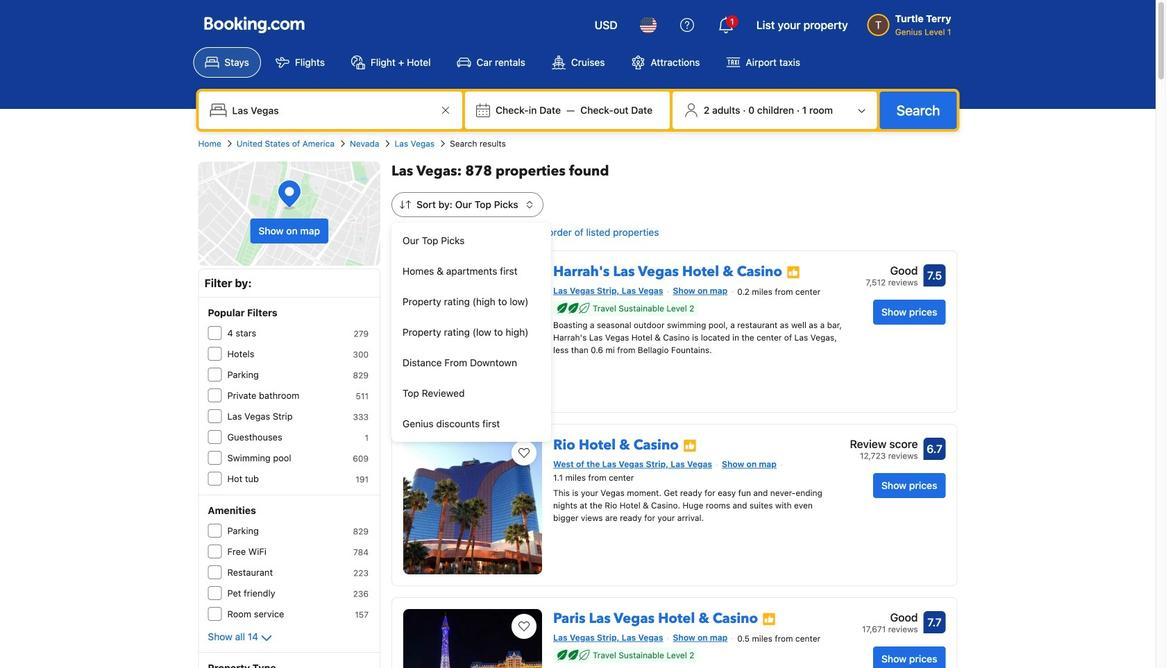 Task type: describe. For each thing, give the bounding box(es) containing it.
scored 6.7 element
[[924, 438, 946, 460]]

this property is part of our preferred partner program. it's committed to providing excellent service and good value. it'll pay us a higher commission if you make a booking. image for good "element" for scored 7.5 element
[[787, 266, 801, 280]]

scored 7.5 element
[[924, 265, 946, 287]]

this property is part of our preferred partner program. it's committed to providing excellent service and good value. it'll pay us a higher commission if you make a booking. image
[[683, 439, 697, 453]]

good element for scored 7.5 element
[[866, 263, 918, 279]]

harrah's las vegas hotel & casino image
[[404, 263, 542, 401]]

scored 7.7 element
[[924, 612, 946, 634]]

rio hotel & casino image
[[404, 436, 542, 575]]

your account menu turtle terry genius level 1 element
[[868, 6, 957, 38]]

review score element
[[850, 436, 918, 453]]

good element for "scored 7.7" element
[[863, 610, 918, 626]]



Task type: vqa. For each thing, say whether or not it's contained in the screenshot.
property at the top of page
no



Task type: locate. For each thing, give the bounding box(es) containing it.
good element
[[866, 263, 918, 279], [863, 610, 918, 626]]

good element left "scored 7.7" element
[[863, 610, 918, 626]]

good element left scored 7.5 element
[[866, 263, 918, 279]]

0 vertical spatial good element
[[866, 263, 918, 279]]

search results updated. las vegas: 878 properties found. element
[[392, 162, 958, 181]]

Where are you going? field
[[227, 98, 438, 123]]

this property is part of our preferred partner program. it's committed to providing excellent service and good value. it'll pay us a higher commission if you make a booking. image
[[787, 266, 801, 280], [787, 266, 801, 280], [683, 439, 697, 453], [763, 613, 777, 627], [763, 613, 777, 627]]

this property is part of our preferred partner program. it's committed to providing excellent service and good value. it'll pay us a higher commission if you make a booking. image for good "element" related to "scored 7.7" element
[[763, 613, 777, 627]]

booking.com image
[[205, 17, 305, 33]]

this property is part of our preferred partner program. it's committed to providing excellent service and good value. it'll pay us a higher commission if you make a booking. image for review score 'element'
[[683, 439, 697, 453]]

1 vertical spatial good element
[[863, 610, 918, 626]]



